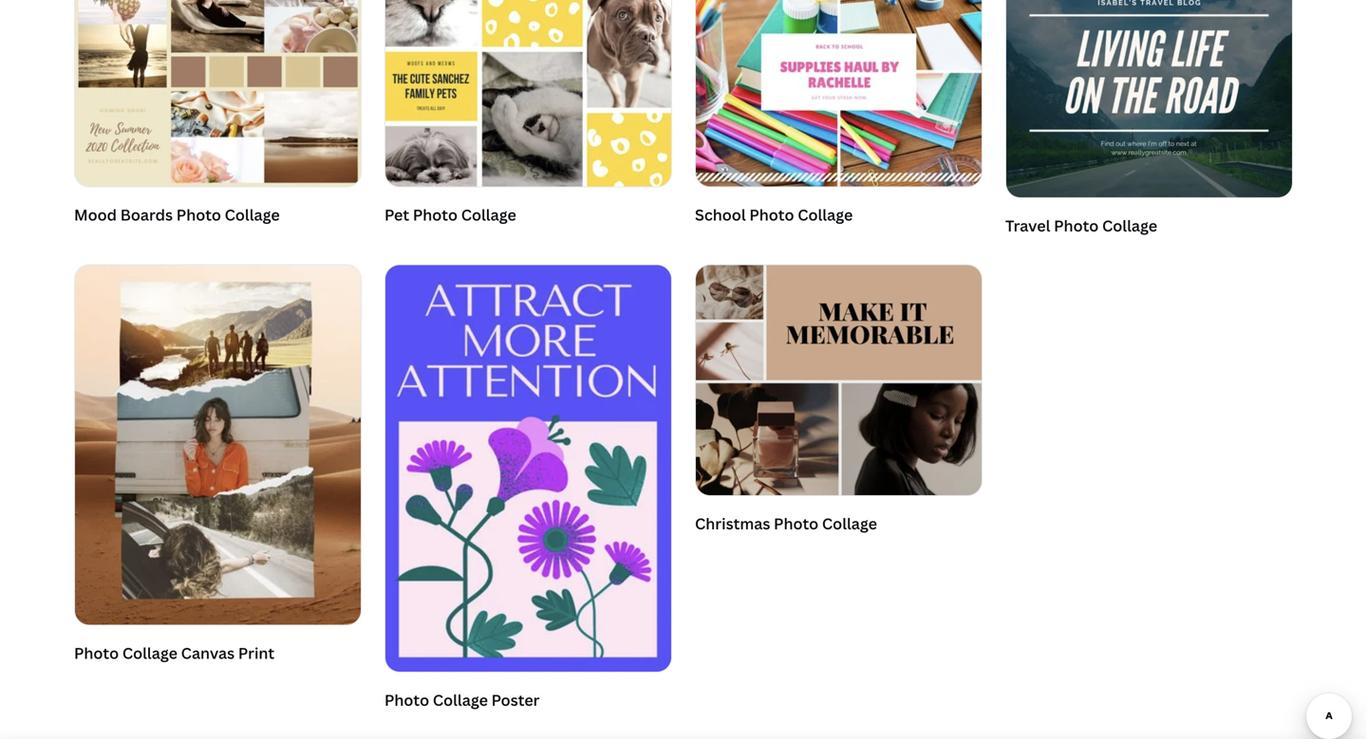 Task type: describe. For each thing, give the bounding box(es) containing it.
travel photo collage link
[[1005, 0, 1293, 242]]

print
[[238, 643, 274, 663]]

pet photo collage link
[[384, 0, 672, 231]]

christmas photo collage link
[[695, 265, 983, 540]]

school
[[695, 205, 746, 225]]

christmas photo collage image
[[696, 265, 982, 496]]

mood boards photo collage image
[[75, 0, 361, 187]]

boards
[[120, 205, 173, 225]]

photo collage poster
[[384, 690, 540, 711]]

travel photo collage
[[1005, 216, 1157, 236]]

mood
[[74, 205, 117, 225]]

photo collage poster image
[[385, 265, 671, 672]]

christmas
[[695, 514, 770, 534]]

poster
[[491, 690, 540, 711]]

photo collage canvas print link
[[74, 265, 362, 669]]

travel
[[1005, 216, 1050, 236]]

photo collage canvas print
[[74, 643, 274, 663]]



Task type: vqa. For each thing, say whether or not it's contained in the screenshot.
cookie
no



Task type: locate. For each thing, give the bounding box(es) containing it.
photo
[[176, 205, 221, 225], [413, 205, 458, 225], [749, 205, 794, 225], [1054, 216, 1099, 236], [774, 514, 818, 534], [74, 643, 119, 663], [384, 690, 429, 711]]

pet photo collage image
[[385, 0, 671, 187]]

travel photo collage image
[[1006, 0, 1292, 198]]

pet photo collage
[[384, 205, 516, 225]]

photo collage poster link
[[384, 265, 672, 716]]

pet
[[384, 205, 409, 225]]

school photo collage link
[[695, 0, 983, 231]]

canvas
[[181, 643, 235, 663]]

christmas photo collage
[[695, 514, 877, 534]]

school photo collage image
[[696, 0, 982, 187]]

mood boards photo collage
[[74, 205, 280, 225]]

school photo collage
[[695, 205, 853, 225]]

photo collage canvas print image
[[75, 265, 361, 625]]

mood boards photo collage link
[[74, 0, 362, 231]]

collage
[[225, 205, 280, 225], [461, 205, 516, 225], [798, 205, 853, 225], [1102, 216, 1157, 236], [822, 514, 877, 534], [122, 643, 177, 663], [433, 690, 488, 711]]



